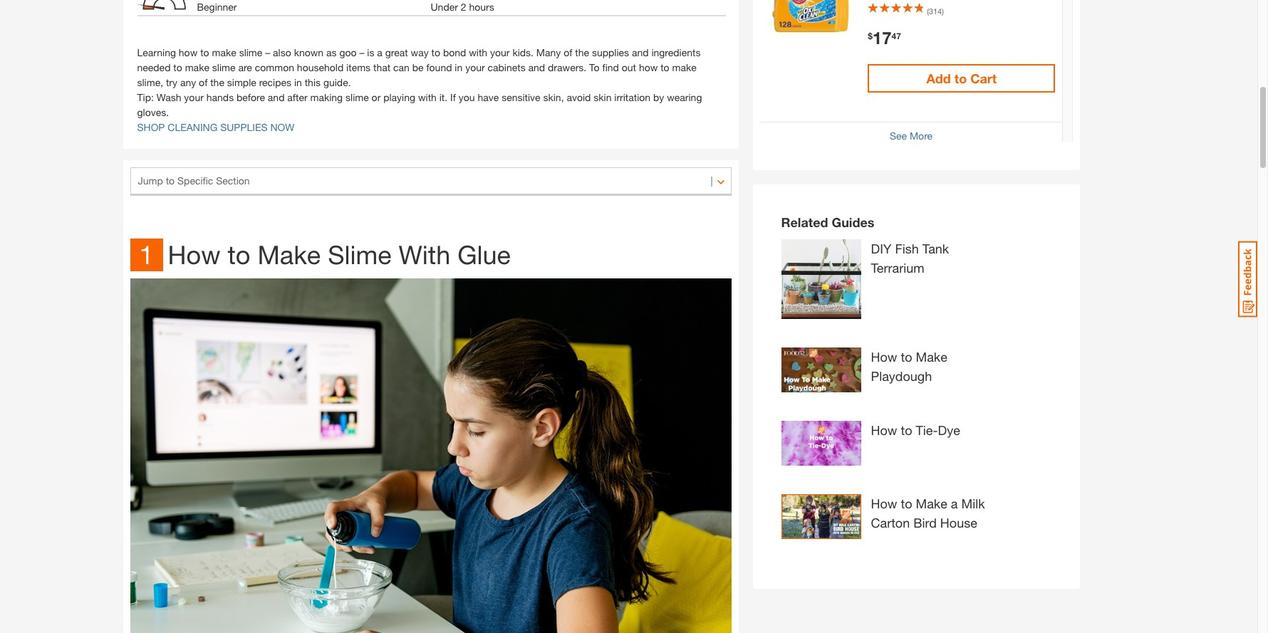 Task type: locate. For each thing, give the bounding box(es) containing it.
1 vertical spatial your
[[465, 61, 485, 73]]

a inside learning how to make slime – also known as goo – is a great way to bond with your kids. many of the supplies and ingredients needed to make slime are common household items that can be found in your cabinets and drawers. to find out how to make slime, try any of the simple recipes in this guide. tip: wash your hands before and after making slime or playing with it. if you have sensitive skin, avoid skin irritation by wearing gloves. shop cleaning supplies now
[[377, 46, 383, 58]]

of up drawers.
[[564, 46, 572, 58]]

0 horizontal spatial how
[[179, 46, 198, 58]]

a inside the how to make a milk carton bird house
[[951, 496, 958, 511]]

0 vertical spatial and
[[632, 46, 649, 58]]

in
[[455, 61, 463, 73], [294, 76, 302, 88]]

2 – from the left
[[359, 46, 364, 58]]

beginner
[[197, 0, 237, 12]]

can
[[393, 61, 410, 73]]

1 vertical spatial with
[[418, 91, 437, 103]]

1 vertical spatial a
[[951, 496, 958, 511]]

how right out
[[639, 61, 658, 73]]

$ 17 47
[[868, 27, 901, 47]]

1
[[139, 239, 154, 270]]

tank
[[923, 240, 949, 256]]

with
[[469, 46, 487, 58], [418, 91, 437, 103]]

simple
[[227, 76, 256, 88]]

how to tie-dye
[[871, 422, 960, 438]]

0 vertical spatial in
[[455, 61, 463, 73]]

0 vertical spatial slime
[[239, 46, 262, 58]]

– left also
[[265, 46, 270, 58]]

make up bird
[[916, 496, 948, 511]]

how
[[179, 46, 198, 58], [639, 61, 658, 73]]

if
[[450, 91, 456, 103]]

under 2 hours
[[431, 0, 494, 12]]

how for how to tie-dye
[[871, 422, 897, 438]]

tie-
[[916, 422, 938, 438]]

kids.
[[513, 46, 534, 58]]

2 horizontal spatial slime
[[346, 91, 369, 103]]

0 horizontal spatial –
[[265, 46, 270, 58]]

see more
[[890, 129, 933, 141]]

a girl adds slime ingredients to a bowl image
[[130, 279, 731, 633]]

1 vertical spatial the
[[210, 76, 224, 88]]

recipes
[[259, 76, 291, 88]]

2 vertical spatial your
[[184, 91, 204, 103]]

2
[[461, 0, 466, 12]]

irritation
[[614, 91, 651, 103]]

wearing
[[667, 91, 702, 103]]

make up simple
[[212, 46, 236, 58]]

– left is
[[359, 46, 364, 58]]

make
[[212, 46, 236, 58], [185, 61, 209, 73], [672, 61, 697, 73]]

and up out
[[632, 46, 649, 58]]

in down bond
[[455, 61, 463, 73]]

1 horizontal spatial and
[[528, 61, 545, 73]]

1 vertical spatial of
[[199, 76, 208, 88]]

1 horizontal spatial a
[[951, 496, 958, 511]]

47
[[892, 30, 901, 41]]

make
[[258, 239, 321, 270], [916, 349, 948, 364], [916, 496, 948, 511]]

fish
[[895, 240, 919, 256]]

to
[[200, 46, 209, 58], [431, 46, 440, 58], [173, 61, 182, 73], [661, 61, 670, 73], [955, 70, 967, 86], [166, 175, 175, 187], [228, 239, 250, 270], [901, 349, 912, 364], [901, 422, 912, 438], [901, 496, 912, 511]]

1 vertical spatial slime
[[212, 61, 235, 73]]

0 horizontal spatial make
[[185, 61, 209, 73]]

and down "recipes"
[[268, 91, 285, 103]]

0 vertical spatial make
[[258, 239, 321, 270]]

bird
[[914, 515, 937, 530]]

your down any
[[184, 91, 204, 103]]

( 314 )
[[927, 6, 944, 15]]

with right bond
[[469, 46, 487, 58]]

milk
[[962, 496, 985, 511]]

1 vertical spatial how
[[639, 61, 658, 73]]

how for how to make slime with glue
[[168, 239, 221, 270]]

make left slime
[[258, 239, 321, 270]]

how inside how to make playdough
[[871, 349, 897, 364]]

how up playdough
[[871, 349, 897, 364]]

related guides
[[781, 214, 875, 230]]

slime left the or
[[346, 91, 369, 103]]

how up any
[[179, 46, 198, 58]]

common
[[255, 61, 294, 73]]

1 horizontal spatial –
[[359, 46, 364, 58]]

slime
[[239, 46, 262, 58], [212, 61, 235, 73], [346, 91, 369, 103]]

0 horizontal spatial slime
[[212, 61, 235, 73]]

make inside how to make playdough
[[916, 349, 948, 364]]

and down many
[[528, 61, 545, 73]]

17
[[873, 27, 892, 47]]

your down bond
[[465, 61, 485, 73]]

the
[[575, 46, 589, 58], [210, 76, 224, 88]]

a left 'milk'
[[951, 496, 958, 511]]

try
[[166, 76, 177, 88]]

1 horizontal spatial make
[[212, 46, 236, 58]]

0 horizontal spatial and
[[268, 91, 285, 103]]

see more button
[[890, 123, 933, 141]]

in left this
[[294, 76, 302, 88]]

your up the cabinets
[[490, 46, 510, 58]]

skin
[[594, 91, 612, 103]]

with
[[399, 239, 450, 270]]

0 vertical spatial your
[[490, 46, 510, 58]]

how to make playdough image
[[781, 347, 861, 392]]

make inside the how to make a milk carton bird house
[[916, 496, 948, 511]]

0 vertical spatial a
[[377, 46, 383, 58]]

how right 1
[[168, 239, 221, 270]]

1 horizontal spatial of
[[564, 46, 572, 58]]

guide.
[[323, 76, 351, 88]]

2 horizontal spatial and
[[632, 46, 649, 58]]

1 horizontal spatial slime
[[239, 46, 262, 58]]

make down ingredients
[[672, 61, 697, 73]]

make up playdough
[[916, 349, 948, 364]]

0 vertical spatial with
[[469, 46, 487, 58]]

1 horizontal spatial in
[[455, 61, 463, 73]]

sensitive
[[502, 91, 541, 103]]

more
[[910, 129, 933, 141]]

1 vertical spatial make
[[916, 349, 948, 364]]

many
[[536, 46, 561, 58]]

the up drawers.
[[575, 46, 589, 58]]

how
[[168, 239, 221, 270], [871, 349, 897, 364], [871, 422, 897, 438], [871, 496, 897, 511]]

slime left are
[[212, 61, 235, 73]]

add to cart button
[[868, 64, 1056, 92]]

after
[[287, 91, 308, 103]]

glue
[[458, 239, 511, 270]]

how to make a milk carton bird house
[[871, 496, 985, 530]]

any
[[180, 76, 196, 88]]

1 vertical spatial and
[[528, 61, 545, 73]]

how up carton
[[871, 496, 897, 511]]

how for how to make playdough
[[871, 349, 897, 364]]

of right any
[[199, 76, 208, 88]]

make up any
[[185, 61, 209, 73]]

how inside the how to make a milk carton bird house
[[871, 496, 897, 511]]

2 vertical spatial make
[[916, 496, 948, 511]]

0 horizontal spatial a
[[377, 46, 383, 58]]

with left it. in the top left of the page
[[418, 91, 437, 103]]

1 vertical spatial in
[[294, 76, 302, 88]]

you
[[459, 91, 475, 103]]

now
[[270, 121, 294, 133]]

how left tie-
[[871, 422, 897, 438]]

1 horizontal spatial the
[[575, 46, 589, 58]]

ingredients
[[652, 46, 701, 58]]

is
[[367, 46, 374, 58]]

tip:
[[137, 91, 154, 103]]

slime up are
[[239, 46, 262, 58]]

specific
[[177, 175, 213, 187]]

a right is
[[377, 46, 383, 58]]

1 horizontal spatial your
[[465, 61, 485, 73]]

jump to specific section button
[[130, 167, 731, 196]]

the up hands at the top of the page
[[210, 76, 224, 88]]

or
[[372, 91, 381, 103]]

2 vertical spatial and
[[268, 91, 285, 103]]

2 horizontal spatial make
[[672, 61, 697, 73]]

playing
[[383, 91, 415, 103]]

0 horizontal spatial with
[[418, 91, 437, 103]]



Task type: describe. For each thing, give the bounding box(es) containing it.
shop
[[137, 121, 165, 133]]

how to make playdough link
[[781, 347, 995, 407]]

hours
[[469, 0, 494, 12]]

to inside jump to specific section button
[[166, 175, 175, 187]]

bond
[[443, 46, 466, 58]]

how to make a milk carton bird house link
[[781, 494, 995, 553]]

cleaning
[[168, 121, 218, 133]]

2 horizontal spatial your
[[490, 46, 510, 58]]

section
[[216, 175, 250, 187]]

slime
[[328, 239, 392, 270]]

cart
[[971, 70, 997, 86]]

needed
[[137, 61, 171, 73]]

$
[[868, 30, 873, 41]]

diy fish tank terrarium image
[[781, 239, 861, 319]]

make for slime
[[258, 239, 321, 270]]

(
[[927, 6, 929, 15]]

to inside the how to make a milk carton bird house
[[901, 496, 912, 511]]

2 vertical spatial slime
[[346, 91, 369, 103]]

before
[[237, 91, 265, 103]]

to inside how to make playdough
[[901, 349, 912, 364]]

slime,
[[137, 76, 163, 88]]

add to cart
[[927, 70, 997, 86]]

be
[[412, 61, 424, 73]]

)
[[942, 6, 944, 15]]

0 horizontal spatial of
[[199, 76, 208, 88]]

0 vertical spatial of
[[564, 46, 572, 58]]

how to tie-dye link
[[781, 421, 995, 480]]

related
[[781, 214, 828, 230]]

known
[[294, 46, 324, 58]]

how to make slime with glue
[[168, 239, 511, 270]]

0 vertical spatial how
[[179, 46, 198, 58]]

supplies
[[592, 46, 629, 58]]

1 horizontal spatial how
[[639, 61, 658, 73]]

0 vertical spatial the
[[575, 46, 589, 58]]

0 horizontal spatial your
[[184, 91, 204, 103]]

household
[[297, 61, 344, 73]]

dye
[[938, 422, 960, 438]]

how to make playdough
[[871, 349, 948, 384]]

learning
[[137, 46, 176, 58]]

hands
[[206, 91, 234, 103]]

see
[[890, 129, 907, 141]]

carton
[[871, 515, 910, 530]]

make for a
[[916, 496, 948, 511]]

learning how to make slime – also known as goo – is a great way to bond with your kids. many of the supplies and ingredients needed to make slime are common household items that can be found in your cabinets and drawers. to find out how to make slime, try any of the simple recipes in this guide. tip: wash your hands before and after making slime or playing with it. if you have sensitive skin, avoid skin irritation by wearing gloves. shop cleaning supplies now
[[137, 46, 702, 133]]

feedback link image
[[1238, 241, 1258, 318]]

166.5 fl. oz. plus oxiclean fresh scent liquid laundry detergent, 128 loads image
[[767, 0, 854, 41]]

also
[[273, 46, 291, 58]]

how for how to make a milk carton bird house
[[871, 496, 897, 511]]

drawers.
[[548, 61, 587, 73]]

this
[[305, 76, 321, 88]]

out
[[622, 61, 636, 73]]

1 horizontal spatial with
[[469, 46, 487, 58]]

goo
[[339, 46, 357, 58]]

to
[[589, 61, 600, 73]]

by
[[653, 91, 664, 103]]

have
[[478, 91, 499, 103]]

as
[[326, 46, 337, 58]]

supplies
[[220, 121, 268, 133]]

shop cleaning supplies now link
[[137, 121, 294, 133]]

how to tie-dye image
[[781, 421, 861, 466]]

add
[[927, 70, 951, 86]]

terrarium
[[871, 260, 925, 275]]

1 – from the left
[[265, 46, 270, 58]]

making
[[310, 91, 343, 103]]

jump to specific section
[[138, 175, 250, 187]]

it.
[[439, 91, 448, 103]]

to inside how to tie-dye link
[[901, 422, 912, 438]]

under
[[431, 0, 458, 12]]

skin,
[[543, 91, 564, 103]]

0 horizontal spatial the
[[210, 76, 224, 88]]

jump
[[138, 175, 163, 187]]

playdough
[[871, 368, 932, 384]]

make for playdough
[[916, 349, 948, 364]]

gloves.
[[137, 106, 169, 118]]

house
[[940, 515, 978, 530]]

to inside add to cart button
[[955, 70, 967, 86]]

cabinets
[[488, 61, 526, 73]]

are
[[238, 61, 252, 73]]

wash
[[157, 91, 181, 103]]

that
[[373, 61, 391, 73]]

find
[[602, 61, 619, 73]]

way
[[411, 46, 429, 58]]

great
[[385, 46, 408, 58]]

how to make a milk carton bird house image
[[781, 494, 861, 539]]

found
[[426, 61, 452, 73]]

guides
[[832, 214, 875, 230]]

avoid
[[567, 91, 591, 103]]

diy fish tank terrarium
[[871, 240, 949, 275]]

0 horizontal spatial in
[[294, 76, 302, 88]]

314
[[929, 6, 942, 15]]

items
[[346, 61, 371, 73]]



Task type: vqa. For each thing, say whether or not it's contained in the screenshot.
simple
yes



